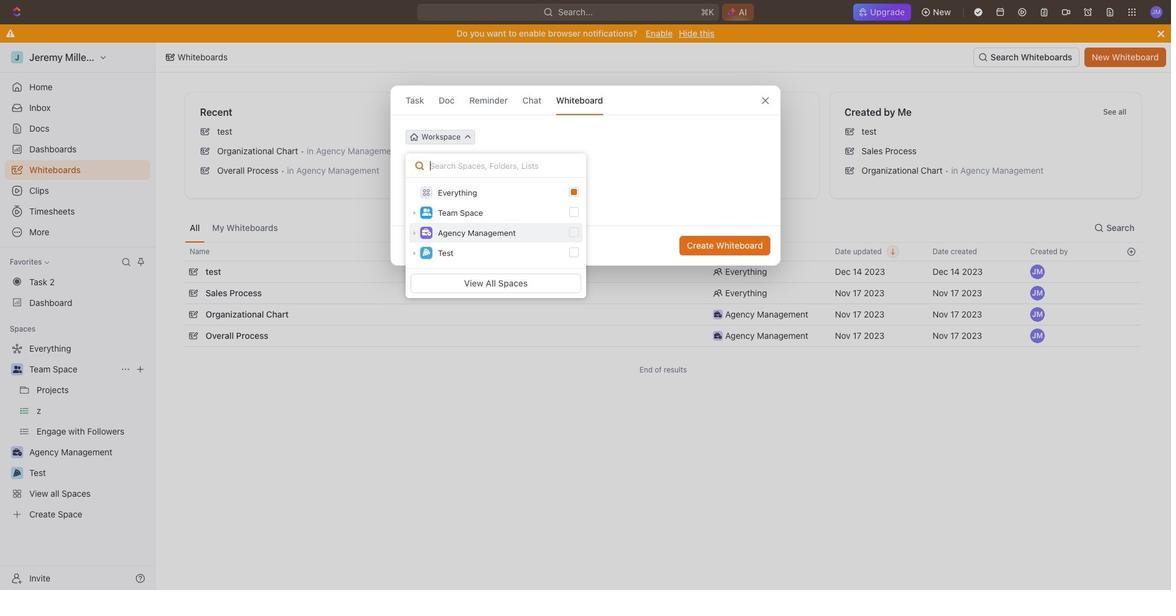 Task type: describe. For each thing, give the bounding box(es) containing it.
Name this Whiteboard... field
[[391, 154, 780, 169]]

4 jeremy miller, , element from the top
[[1030, 329, 1045, 343]]

3 cell from the top
[[1120, 304, 1142, 325]]

Search Spaces, Folders, Lists text field
[[406, 154, 586, 178]]

5 row from the top
[[185, 324, 1142, 348]]

sidebar navigation
[[0, 43, 156, 590]]

business time image for 4th "row"
[[714, 312, 722, 318]]

business time image
[[422, 229, 431, 236]]

pizza slice image
[[423, 249, 430, 256]]

user group image
[[422, 209, 431, 216]]

4 row from the top
[[185, 303, 1142, 327]]



Task type: locate. For each thing, give the bounding box(es) containing it.
1 vertical spatial business time image
[[714, 333, 722, 339]]

0 vertical spatial cell
[[1120, 262, 1142, 282]]

2 business time image from the top
[[714, 333, 722, 339]]

3 jeremy miller, , element from the top
[[1030, 307, 1045, 322]]

2 cell from the top
[[1120, 283, 1142, 304]]

jeremy miller, , element for 1st cell from the bottom
[[1030, 307, 1045, 322]]

jeremy miller, , element
[[1030, 265, 1045, 279], [1030, 286, 1045, 301], [1030, 307, 1045, 322], [1030, 329, 1045, 343]]

1 cell from the top
[[1120, 262, 1142, 282]]

tab list
[[185, 213, 283, 242]]

1 row from the top
[[185, 242, 1142, 262]]

cell
[[1120, 262, 1142, 282], [1120, 283, 1142, 304], [1120, 304, 1142, 325]]

business time image
[[714, 312, 722, 318], [714, 333, 722, 339]]

table
[[185, 242, 1142, 348]]

row
[[185, 242, 1142, 262], [185, 260, 1142, 284], [185, 281, 1142, 306], [185, 303, 1142, 327], [185, 324, 1142, 348]]

jeremy miller, , element for 2nd cell from the top of the page
[[1030, 286, 1045, 301]]

2 jeremy miller, , element from the top
[[1030, 286, 1045, 301]]

2 row from the top
[[185, 260, 1142, 284]]

1 jeremy miller, , element from the top
[[1030, 265, 1045, 279]]

user group image
[[13, 366, 22, 373]]

dialog
[[390, 85, 781, 266]]

3 row from the top
[[185, 281, 1142, 306]]

2 vertical spatial cell
[[1120, 304, 1142, 325]]

1 vertical spatial cell
[[1120, 283, 1142, 304]]

jeremy miller, , element for 3rd cell from the bottom
[[1030, 265, 1045, 279]]

business time image for fifth "row" from the top
[[714, 333, 722, 339]]

0 vertical spatial business time image
[[714, 312, 722, 318]]

1 business time image from the top
[[714, 312, 722, 318]]



Task type: vqa. For each thing, say whether or not it's contained in the screenshot.
cell related to 3rd 'row'
yes



